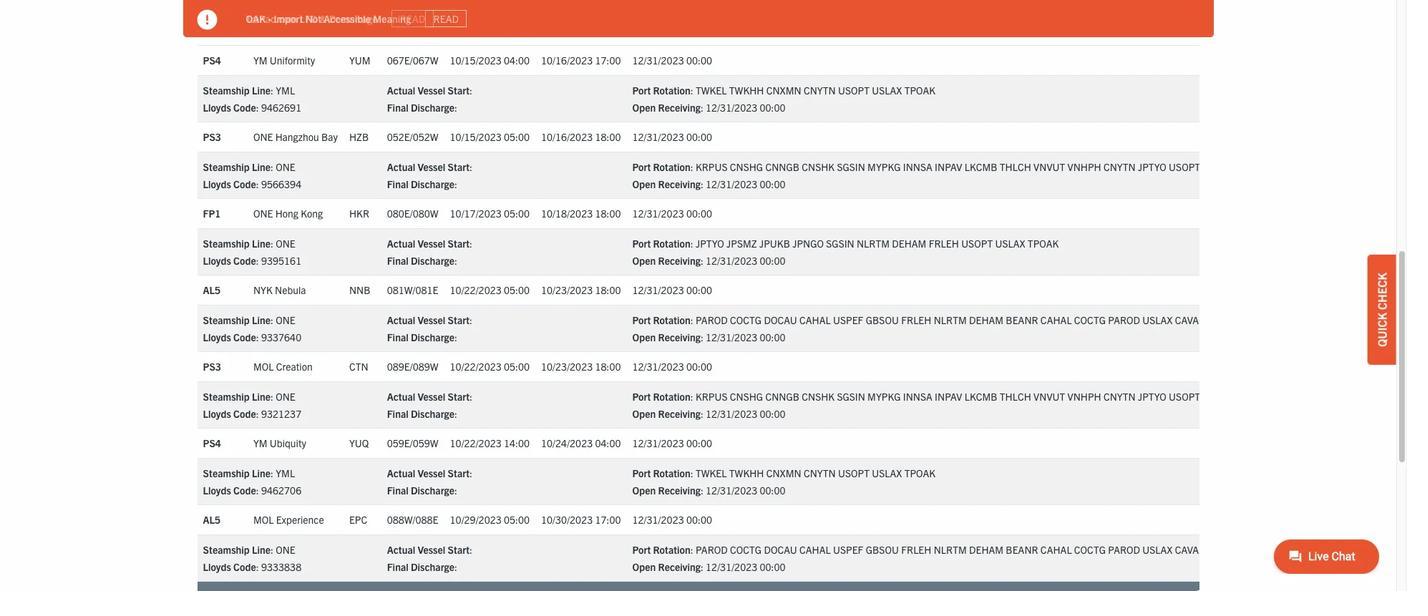 Task type: locate. For each thing, give the bounding box(es) containing it.
code
[[233, 101, 256, 114], [233, 177, 256, 190], [233, 254, 256, 267], [233, 331, 256, 343], [233, 407, 256, 420], [233, 484, 256, 497], [233, 560, 256, 573]]

2 vertical spatial jptyo
[[1138, 390, 1167, 403]]

0 vertical spatial thlch
[[1000, 160, 1032, 173]]

089e/089w
[[387, 360, 439, 373]]

lloyds inside steamship line : one lloyds code : 9395161
[[203, 254, 231, 267]]

04:00 for 10/15/2023 04:00
[[504, 54, 530, 67]]

dry/rfr erd 10/04
[[1130, 24, 1220, 37]]

cnshk for steamship line : one lloyds code : 9566394
[[802, 160, 835, 173]]

kong
[[301, 207, 323, 220]]

lloyds inside steamship line : one lloyds code : 9337640
[[203, 331, 231, 343]]

ps3
[[203, 24, 221, 37], [203, 130, 221, 143], [203, 360, 221, 373]]

yml up 9462706
[[276, 467, 295, 480]]

actual vessel start : final discharge : down 052e/052w
[[387, 160, 473, 190]]

2 vertical spatial sgsin
[[837, 390, 865, 403]]

oak
[[246, 12, 266, 25]]

2 vertical spatial nlrtm
[[934, 543, 967, 556]]

4 18:00 from the top
[[595, 360, 621, 373]]

1 horizontal spatial read
[[434, 12, 459, 25]]

actual vessel start : final discharge : down 081w/081e
[[387, 313, 473, 343]]

2 10/23/2023 from the top
[[541, 360, 593, 373]]

0 vertical spatial port rotation : twkel twkhh cnxmn cnytn usopt uslax tpoak open receiving : 12/31/2023 00:00
[[633, 84, 936, 114]]

6 12/31/2023 00:00 from the top
[[633, 437, 712, 450]]

17:00 down the 19:00
[[595, 54, 621, 67]]

line for 9462706
[[252, 467, 271, 480]]

10/15/2023 right 052e/052w
[[450, 130, 502, 143]]

ym left ubiquity
[[253, 437, 268, 450]]

code left 9566394
[[233, 177, 256, 190]]

1 port rotation : twkel twkhh cnxmn cnytn usopt uslax tpoak open receiving : 12/31/2023 00:00 from the top
[[633, 84, 936, 114]]

088w/088e
[[387, 514, 439, 526]]

mol left 'creation'
[[253, 360, 274, 373]]

deham for steamship line : one lloyds code : 9333838
[[969, 543, 1004, 556]]

yml up 9462691
[[276, 84, 295, 96]]

actual vessel start : final discharge : for : 9462706
[[387, 467, 473, 497]]

innsa for steamship line : one lloyds code : 9566394
[[903, 160, 933, 173]]

1 vertical spatial mypkg
[[868, 390, 901, 403]]

steamship inside steamship line : one lloyds code : 9333838
[[203, 543, 250, 556]]

port for steamship line : one lloyds code : 9566394
[[633, 160, 651, 173]]

actual down 052e/052w
[[387, 160, 415, 173]]

0 vertical spatial lkcmb
[[965, 160, 998, 173]]

yml
[[276, 84, 295, 96], [276, 467, 295, 480]]

10/22/2023 left 14:00
[[450, 437, 502, 450]]

3 18:00 from the top
[[595, 284, 621, 297]]

code inside steamship line : one lloyds code : 9566394
[[233, 177, 256, 190]]

10/23/2023
[[541, 284, 593, 297], [541, 360, 593, 373]]

discharge up 059e/059w
[[411, 407, 455, 420]]

0 vertical spatial innsa
[[903, 160, 933, 173]]

frleh for steamship line : one lloyds code : 9333838
[[901, 543, 932, 556]]

vessel down 059e/059w
[[418, 467, 446, 480]]

7 actual from the top
[[387, 543, 415, 556]]

2 10/22/2023 05:00 from the top
[[450, 360, 530, 373]]

vessel for steamship line : one lloyds code : 9321237
[[418, 390, 446, 403]]

accessible
[[324, 12, 371, 25]]

6 actual from the top
[[387, 467, 415, 480]]

2 twkel from the top
[[696, 467, 727, 480]]

vessel down 088w/088e
[[418, 543, 446, 556]]

cnngb for steamship line : one lloyds code : 9321237
[[766, 390, 800, 403]]

1 cnngb from the top
[[766, 160, 800, 173]]

al5 down steamship line : yml lloyds code : 9462706
[[203, 514, 221, 526]]

one up 9333838
[[276, 543, 295, 556]]

4 12/31/2023 00:00 from the top
[[633, 284, 712, 297]]

vessel down the 080e/080w on the left top of page
[[418, 237, 446, 250]]

actual down 067e/067w
[[387, 84, 415, 96]]

1 vertical spatial sgsin
[[826, 237, 855, 250]]

actual vessel start : final discharge : for : 9462691
[[387, 84, 473, 114]]

1 vertical spatial frleh
[[901, 313, 932, 326]]

1 10/23/2023 18:00 from the top
[[541, 284, 621, 297]]

steamship inside steamship line : one lloyds code : 9321237
[[203, 390, 250, 403]]

0 horizontal spatial 04:00
[[504, 54, 530, 67]]

:
[[271, 84, 273, 96], [470, 84, 473, 96], [691, 84, 694, 96], [256, 101, 259, 114], [455, 101, 457, 114], [701, 101, 704, 114], [271, 160, 273, 173], [470, 160, 473, 173], [691, 160, 694, 173], [256, 177, 259, 190], [455, 177, 457, 190], [701, 177, 704, 190], [271, 237, 273, 250], [470, 237, 473, 250], [691, 237, 694, 250], [256, 254, 259, 267], [455, 254, 457, 267], [701, 254, 704, 267], [271, 313, 273, 326], [470, 313, 473, 326], [691, 313, 694, 326], [256, 331, 259, 343], [455, 331, 457, 343], [701, 331, 704, 343], [271, 390, 273, 403], [470, 390, 473, 403], [691, 390, 694, 403], [256, 407, 259, 420], [455, 407, 457, 420], [701, 407, 704, 420], [271, 467, 273, 480], [470, 467, 473, 480], [691, 467, 694, 480], [256, 484, 259, 497], [455, 484, 457, 497], [701, 484, 704, 497], [271, 543, 273, 556], [470, 543, 473, 556], [691, 543, 694, 556], [256, 560, 259, 573], [455, 560, 457, 573], [701, 560, 704, 573]]

one up 9395161 at the top left of page
[[276, 237, 295, 250]]

1 vertical spatial 10/16/2023
[[541, 130, 593, 143]]

one
[[253, 24, 273, 37], [253, 130, 273, 143], [276, 160, 295, 173], [253, 207, 273, 220], [276, 237, 295, 250], [276, 313, 295, 326], [276, 390, 295, 403], [276, 543, 295, 556]]

1 discharge from the top
[[411, 101, 455, 114]]

2 line from the top
[[252, 160, 271, 173]]

vessel down 081w/081e
[[418, 313, 446, 326]]

0 vertical spatial ym
[[253, 54, 268, 67]]

discharge for : 9395161
[[411, 254, 455, 267]]

start
[[448, 84, 470, 96], [448, 160, 470, 173], [448, 237, 470, 250], [448, 313, 470, 326], [448, 390, 470, 403], [448, 467, 470, 480], [448, 543, 470, 556]]

1 vertical spatial twkhh
[[729, 467, 764, 480]]

line inside 'steamship line : yml lloyds code : 9462691'
[[252, 84, 271, 96]]

2 lloyds from the top
[[203, 177, 231, 190]]

line up 9462691
[[252, 84, 271, 96]]

ps4 for ym ubiquity
[[203, 437, 221, 450]]

ps4 down solid icon
[[203, 54, 221, 67]]

05:00 for 088w/088e
[[504, 514, 530, 526]]

steamship inside steamship line : yml lloyds code : 9462706
[[203, 467, 250, 480]]

actual vessel start : final discharge : down 088w/088e
[[387, 543, 473, 573]]

final for : 9337640
[[387, 331, 409, 343]]

12/31/2023 00:00
[[633, 54, 712, 67], [633, 130, 712, 143], [633, 207, 712, 220], [633, 284, 712, 297], [633, 360, 712, 373], [633, 437, 712, 450], [633, 514, 712, 526]]

line inside steamship line : one lloyds code : 9321237
[[252, 390, 271, 403]]

1 start from the top
[[448, 84, 470, 96]]

05:00 for 089e/089w
[[504, 360, 530, 373]]

lloyds up fp1
[[203, 177, 231, 190]]

line for 9321237
[[252, 390, 271, 403]]

code inside steamship line : yml lloyds code : 9462706
[[233, 484, 256, 497]]

one inside steamship line : one lloyds code : 9566394
[[276, 160, 295, 173]]

code inside steamship line : one lloyds code : 9321237
[[233, 407, 256, 420]]

2 vessel from the top
[[418, 160, 446, 173]]

discharge for : 9321237
[[411, 407, 455, 420]]

061e/061w
[[387, 24, 439, 37]]

10/22/2023 right 089e/089w
[[450, 360, 502, 373]]

10/30/2023 17:00
[[541, 514, 621, 526]]

0 vertical spatial deham
[[892, 237, 927, 250]]

sgsin for steamship line : one lloyds code : 9566394
[[837, 160, 865, 173]]

vessel down 067e/067w
[[418, 84, 446, 96]]

code for : 9462706
[[233, 484, 256, 497]]

actual vessel start : final discharge :
[[387, 84, 473, 114], [387, 160, 473, 190], [387, 237, 473, 267], [387, 313, 473, 343], [387, 390, 473, 420], [387, 467, 473, 497], [387, 543, 473, 573]]

10/22/2023 right 081w/081e
[[450, 284, 502, 297]]

12/31/2023 inside port rotation : jptyo jpsmz jpukb jpngo sgsin nlrtm deham frleh usopt uslax tpoak open receiving : 12/31/2023 00:00
[[706, 254, 758, 267]]

1 vertical spatial al5
[[203, 514, 221, 526]]

4 port from the top
[[633, 313, 651, 326]]

1 vertical spatial uspef
[[833, 543, 864, 556]]

1 cnshk from the top
[[802, 160, 835, 173]]

parod
[[696, 313, 728, 326], [1108, 313, 1141, 326], [696, 543, 728, 556], [1108, 543, 1141, 556]]

12/31/2023
[[633, 54, 684, 67], [706, 101, 758, 114], [633, 130, 684, 143], [706, 177, 758, 190], [633, 207, 684, 220], [706, 254, 758, 267], [633, 284, 684, 297], [706, 331, 758, 343], [633, 360, 684, 373], [706, 407, 758, 420], [633, 437, 684, 450], [706, 484, 758, 497], [633, 514, 684, 526], [706, 560, 758, 573]]

twkhh
[[729, 84, 764, 96], [729, 467, 764, 480]]

line up 9333838
[[252, 543, 271, 556]]

1 vertical spatial gbsou
[[866, 543, 899, 556]]

0 vertical spatial frleh
[[929, 237, 959, 250]]

discharge up 081w/081e
[[411, 254, 455, 267]]

2 twkhh from the top
[[729, 467, 764, 480]]

17:00 right 10/30/2023
[[595, 514, 621, 526]]

discharge for : 9333838
[[411, 560, 455, 573]]

1 vertical spatial 10/15/2023
[[450, 130, 502, 143]]

9337640
[[261, 331, 302, 343]]

0 horizontal spatial read
[[400, 12, 425, 25]]

0 vertical spatial cnngb
[[766, 160, 800, 173]]

1 receiving from the top
[[658, 101, 701, 114]]

5 open from the top
[[633, 407, 656, 420]]

usopt inside port rotation : jptyo jpsmz jpukb jpngo sgsin nlrtm deham frleh usopt uslax tpoak open receiving : 12/31/2023 00:00
[[962, 237, 993, 250]]

thlch for steamship line : one lloyds code : 9566394
[[1000, 160, 1032, 173]]

final down 088w/088e
[[387, 560, 409, 573]]

final up 088w/088e
[[387, 484, 409, 497]]

cnshg
[[730, 160, 763, 173], [730, 390, 763, 403]]

code for : 9566394
[[233, 177, 256, 190]]

yml inside steamship line : yml lloyds code : 9462706
[[276, 467, 295, 480]]

1 ps3 from the top
[[203, 24, 221, 37]]

actual vessel start : final discharge : up 088w/088e
[[387, 467, 473, 497]]

2 cavan from the top
[[1175, 543, 1207, 556]]

0 vertical spatial yml
[[276, 84, 295, 96]]

0 vertical spatial 10/22/2023
[[450, 284, 502, 297]]

10/23/2023 18:00
[[541, 284, 621, 297], [541, 360, 621, 373]]

one up 9337640
[[276, 313, 295, 326]]

1 vertical spatial cnngb
[[766, 390, 800, 403]]

sgsin inside port rotation : jptyo jpsmz jpukb jpngo sgsin nlrtm deham frleh usopt uslax tpoak open receiving : 12/31/2023 00:00
[[826, 237, 855, 250]]

final for : 9321237
[[387, 407, 409, 420]]

mypkg
[[868, 160, 901, 173], [868, 390, 901, 403]]

1 vertical spatial thlch
[[1000, 390, 1032, 403]]

6 steamship from the top
[[203, 467, 250, 480]]

line up 9321237
[[252, 390, 271, 403]]

lloyds inside steamship line : one lloyds code : 9566394
[[203, 177, 231, 190]]

5 vessel from the top
[[418, 390, 446, 403]]

one up 9566394
[[276, 160, 295, 173]]

0 vertical spatial 10/15/2023
[[450, 54, 502, 67]]

code left 9337640
[[233, 331, 256, 343]]

deham for steamship line : one lloyds code : 9337640
[[969, 313, 1004, 326]]

1 vertical spatial inpav
[[935, 390, 963, 403]]

1 17:00 from the top
[[595, 54, 621, 67]]

3 line from the top
[[252, 237, 271, 250]]

1 code from the top
[[233, 101, 256, 114]]

1 vertical spatial krpus
[[696, 390, 728, 403]]

code up nyk
[[233, 254, 256, 267]]

yum
[[349, 54, 371, 67]]

2 ps3 from the top
[[203, 130, 221, 143]]

0 vertical spatial inpav
[[935, 160, 963, 173]]

10/22/2023 05:00 for 081w/081e
[[450, 284, 530, 297]]

krpus
[[696, 160, 728, 173], [696, 390, 728, 403]]

actual down 088w/088e
[[387, 543, 415, 556]]

line up 9462706
[[252, 467, 271, 480]]

2 code from the top
[[233, 177, 256, 190]]

port rotation : krpus cnshg cnngb cnshk sgsin mypkg innsa inpav lkcmb thlch vnvut vnhph cnytn jptyo usopt uslax tpoak open receiving : 12/31/2023 00:00 for 9566394
[[633, 160, 1267, 190]]

one inside steamship line : one lloyds code : 9321237
[[276, 390, 295, 403]]

mol for mol creation
[[253, 360, 274, 373]]

2 thlch from the top
[[1000, 390, 1032, 403]]

1 vertical spatial cnxmn
[[767, 467, 802, 480]]

1 port rotation : parod coctg docau cahal uspef gbsou frleh nlrtm deham beanr cahal coctg parod uslax cavan usopt tpoak open receiving : 12/31/2023 00:00 from the top
[[633, 313, 1274, 343]]

start for steamship line : yml lloyds code : 9462706
[[448, 467, 470, 480]]

line up 9337640
[[252, 313, 271, 326]]

code left 9462706
[[233, 484, 256, 497]]

final for : 9566394
[[387, 177, 409, 190]]

lloyds inside steamship line : yml lloyds code : 9462706
[[203, 484, 231, 497]]

ps3 for mol creation
[[203, 360, 221, 373]]

10/15/2023 05:00
[[450, 130, 530, 143]]

code left 9462691
[[233, 101, 256, 114]]

steamship for steamship line : yml lloyds code : 9462691
[[203, 84, 250, 96]]

sgsin for steamship line : one lloyds code : 9395161
[[826, 237, 855, 250]]

actual for steamship line : one lloyds code : 9395161
[[387, 237, 415, 250]]

0 vertical spatial mol
[[253, 360, 274, 373]]

1 18:00 from the top
[[595, 130, 621, 143]]

1 cnshg from the top
[[730, 160, 763, 173]]

actual down 081w/081e
[[387, 313, 415, 326]]

line inside steamship line : yml lloyds code : 9462706
[[252, 467, 271, 480]]

frleh
[[929, 237, 959, 250], [901, 313, 932, 326], [901, 543, 932, 556]]

6 port from the top
[[633, 467, 651, 480]]

steamship for steamship line : yml lloyds code : 9462706
[[203, 467, 250, 480]]

5 final from the top
[[387, 407, 409, 420]]

cahal
[[800, 313, 831, 326], [1041, 313, 1072, 326], [800, 543, 831, 556], [1041, 543, 1072, 556]]

final for : 9462706
[[387, 484, 409, 497]]

line inside steamship line : one lloyds code : 9333838
[[252, 543, 271, 556]]

rotation
[[653, 84, 691, 96], [653, 160, 691, 173], [653, 237, 691, 250], [653, 313, 691, 326], [653, 390, 691, 403], [653, 467, 691, 480], [653, 543, 691, 556]]

uniformity
[[270, 54, 315, 67]]

0 vertical spatial gbsou
[[866, 313, 899, 326]]

10/15/2023
[[450, 54, 502, 67], [450, 130, 502, 143]]

one left hangzhou
[[253, 130, 273, 143]]

nlrtm for steamship line : one lloyds code : 9333838
[[934, 543, 967, 556]]

ubiquity
[[270, 437, 306, 450]]

uspef
[[833, 313, 864, 326], [833, 543, 864, 556]]

actual down 059e/059w
[[387, 467, 415, 480]]

thlch
[[1000, 160, 1032, 173], [1000, 390, 1032, 403]]

read
[[400, 12, 425, 25], [434, 12, 459, 25]]

7 line from the top
[[252, 543, 271, 556]]

ym left uniformity
[[253, 54, 268, 67]]

2 inpav from the top
[[935, 390, 963, 403]]

hong
[[275, 207, 299, 220]]

3 code from the top
[[233, 254, 256, 267]]

0 vertical spatial al5
[[203, 284, 221, 297]]

1 ym from the top
[[253, 54, 268, 67]]

1 line from the top
[[252, 84, 271, 96]]

twkel for steamship line : yml lloyds code : 9462691
[[696, 84, 727, 96]]

3 12/31/2023 00:00 from the top
[[633, 207, 712, 220]]

1 vertical spatial mol
[[253, 514, 274, 526]]

0 vertical spatial 10/16/2023
[[541, 54, 593, 67]]

7 actual vessel start : final discharge : from the top
[[387, 543, 473, 573]]

1 thlch from the top
[[1000, 160, 1032, 173]]

solid image
[[197, 10, 217, 30]]

0 vertical spatial mypkg
[[868, 160, 901, 173]]

05:00 for 061e/061w
[[504, 24, 530, 37]]

2 port from the top
[[633, 160, 651, 173]]

line up 9395161 at the top left of page
[[252, 237, 271, 250]]

meaning
[[373, 12, 411, 25]]

mol
[[253, 360, 274, 373], [253, 514, 274, 526]]

discharge up 088w/088e
[[411, 484, 455, 497]]

line inside steamship line : one lloyds code : 9566394
[[252, 160, 271, 173]]

one up 9321237
[[276, 390, 295, 403]]

2 read from the left
[[434, 12, 459, 25]]

actual vessel start : final discharge : down the 080e/080w on the left top of page
[[387, 237, 473, 267]]

steamship inside steamship line : one lloyds code : 9337640
[[203, 313, 250, 326]]

steamship inside 'steamship line : yml lloyds code : 9462691'
[[203, 84, 250, 96]]

1 vertical spatial yml
[[276, 467, 295, 480]]

uslax inside port rotation : jptyo jpsmz jpukb jpngo sgsin nlrtm deham frleh usopt uslax tpoak open receiving : 12/31/2023 00:00
[[995, 237, 1026, 250]]

3 discharge from the top
[[411, 254, 455, 267]]

1 vertical spatial beanr
[[1006, 543, 1039, 556]]

mypkg for steamship line : one lloyds code : 9321237
[[868, 390, 901, 403]]

final up the 080e/080w on the left top of page
[[387, 177, 409, 190]]

0 vertical spatial 17:00
[[595, 54, 621, 67]]

final up 089e/089w
[[387, 331, 409, 343]]

1 docau from the top
[[764, 313, 797, 326]]

inpav for steamship line : one lloyds code : 9566394
[[935, 160, 963, 173]]

0 vertical spatial ps3
[[203, 24, 221, 37]]

1 vertical spatial 10/23/2023 18:00
[[541, 360, 621, 373]]

start for steamship line : one lloyds code : 9395161
[[448, 237, 470, 250]]

0 vertical spatial port rotation : parod coctg docau cahal uspef gbsou frleh nlrtm deham beanr cahal coctg parod uslax cavan usopt tpoak open receiving : 12/31/2023 00:00
[[633, 313, 1274, 343]]

code left 9321237
[[233, 407, 256, 420]]

6 vessel from the top
[[418, 467, 446, 480]]

rotation inside port rotation : jptyo jpsmz jpukb jpngo sgsin nlrtm deham frleh usopt uslax tpoak open receiving : 12/31/2023 00:00
[[653, 237, 691, 250]]

2 10/23/2023 18:00 from the top
[[541, 360, 621, 373]]

steamship inside steamship line : one lloyds code : 9566394
[[203, 160, 250, 173]]

code for : 9337640
[[233, 331, 256, 343]]

6 final from the top
[[387, 484, 409, 497]]

code for : 9462691
[[233, 101, 256, 114]]

line inside steamship line : one lloyds code : 9337640
[[252, 313, 271, 326]]

0 vertical spatial twkel
[[696, 84, 727, 96]]

1 vertical spatial cavan
[[1175, 543, 1207, 556]]

04:00 down 10/10/2023 05:00
[[504, 54, 530, 67]]

1 final from the top
[[387, 101, 409, 114]]

yml inside 'steamship line : yml lloyds code : 9462691'
[[276, 84, 295, 96]]

1 vertical spatial 10/22/2023
[[450, 360, 502, 373]]

1 vertical spatial ps4
[[203, 437, 221, 450]]

4 final from the top
[[387, 331, 409, 343]]

1 vertical spatial ym
[[253, 437, 268, 450]]

start for steamship line : one lloyds code : 9321237
[[448, 390, 470, 403]]

line inside steamship line : one lloyds code : 9395161
[[252, 237, 271, 250]]

1 krpus from the top
[[696, 160, 728, 173]]

mol down 9462706
[[253, 514, 274, 526]]

port for steamship line : one lloyds code : 9337640
[[633, 313, 651, 326]]

1 vertical spatial cnshg
[[730, 390, 763, 403]]

3 receiving from the top
[[658, 254, 701, 267]]

lloyds left 9462706
[[203, 484, 231, 497]]

2 cnshk from the top
[[802, 390, 835, 403]]

actual vessel start : final discharge : up 052e/052w
[[387, 84, 473, 114]]

one left import
[[253, 24, 273, 37]]

discharge up 052e/052w
[[411, 101, 455, 114]]

inpav
[[935, 160, 963, 173], [935, 390, 963, 403]]

2 vertical spatial frleh
[[901, 543, 932, 556]]

line up 9566394
[[252, 160, 271, 173]]

1 vertical spatial innsa
[[903, 390, 933, 403]]

0 vertical spatial 04:00
[[504, 54, 530, 67]]

code inside steamship line : one lloyds code : 9337640
[[233, 331, 256, 343]]

port rotation : krpus cnshg cnngb cnshk sgsin mypkg innsa inpav lkcmb thlch vnvut vnhph cnytn jptyo usopt uslax tpoak open receiving : 12/31/2023 00:00
[[633, 160, 1267, 190], [633, 390, 1267, 420]]

7 rotation from the top
[[653, 543, 691, 556]]

0 vertical spatial uspef
[[833, 313, 864, 326]]

thlch for steamship line : one lloyds code : 9321237
[[1000, 390, 1032, 403]]

2 beanr from the top
[[1006, 543, 1039, 556]]

1 vertical spatial port rotation : parod coctg docau cahal uspef gbsou frleh nlrtm deham beanr cahal coctg parod uslax cavan usopt tpoak open receiving : 12/31/2023 00:00
[[633, 543, 1274, 573]]

3 10/22/2023 from the top
[[450, 437, 502, 450]]

1 vertical spatial jptyo
[[696, 237, 724, 250]]

1 vertical spatial 10/22/2023 05:00
[[450, 360, 530, 373]]

actual vessel start : final discharge : for : 9566394
[[387, 160, 473, 190]]

al5 left nyk
[[203, 284, 221, 297]]

port rotation : twkel twkhh cnxmn cnytn usopt uslax tpoak open receiving : 12/31/2023 00:00 for 9462691
[[633, 84, 936, 114]]

1 vertical spatial ps3
[[203, 130, 221, 143]]

rotation for steamship line : one lloyds code : 9333838
[[653, 543, 691, 556]]

ps4
[[203, 54, 221, 67], [203, 437, 221, 450]]

cnxmn
[[767, 84, 802, 96], [767, 467, 802, 480]]

3 vessel from the top
[[418, 237, 446, 250]]

04:00 right 10/24/2023
[[595, 437, 621, 450]]

0 vertical spatial 10/22/2023 05:00
[[450, 284, 530, 297]]

lloyds inside steamship line : one lloyds code : 9321237
[[203, 407, 231, 420]]

1 horizontal spatial 04:00
[[595, 437, 621, 450]]

fp1
[[203, 207, 221, 220]]

steamship inside steamship line : one lloyds code : 9395161
[[203, 237, 250, 250]]

1 vessel from the top
[[418, 84, 446, 96]]

lloyds for steamship line : yml lloyds code : 9462706
[[203, 484, 231, 497]]

0 vertical spatial sgsin
[[837, 160, 865, 173]]

3 ps3 from the top
[[203, 360, 221, 373]]

cnshk for steamship line : one lloyds code : 9321237
[[802, 390, 835, 403]]

0 vertical spatial krpus
[[696, 160, 728, 173]]

ym ubiquity
[[253, 437, 306, 450]]

2 actual vessel start : final discharge : from the top
[[387, 160, 473, 190]]

1 actual from the top
[[387, 84, 415, 96]]

2 mol from the top
[[253, 514, 274, 526]]

2 port rotation : twkel twkhh cnxmn cnytn usopt uslax tpoak open receiving : 12/31/2023 00:00 from the top
[[633, 467, 936, 497]]

line for 9333838
[[252, 543, 271, 556]]

steamship for steamship line : one lloyds code : 9395161
[[203, 237, 250, 250]]

6 code from the top
[[233, 484, 256, 497]]

7 final from the top
[[387, 560, 409, 573]]

open inside port rotation : jptyo jpsmz jpukb jpngo sgsin nlrtm deham frleh usopt uslax tpoak open receiving : 12/31/2023 00:00
[[633, 254, 656, 267]]

7 discharge from the top
[[411, 560, 455, 573]]

vnvut
[[1034, 160, 1066, 173], [1034, 390, 1066, 403]]

0 vertical spatial twkhh
[[729, 84, 764, 96]]

lloyds inside 'steamship line : yml lloyds code : 9462691'
[[203, 101, 231, 114]]

frleh inside port rotation : jptyo jpsmz jpukb jpngo sgsin nlrtm deham frleh usopt uslax tpoak open receiving : 12/31/2023 00:00
[[929, 237, 959, 250]]

open
[[633, 101, 656, 114], [633, 177, 656, 190], [633, 254, 656, 267], [633, 331, 656, 343], [633, 407, 656, 420], [633, 484, 656, 497], [633, 560, 656, 573]]

discharge
[[411, 101, 455, 114], [411, 177, 455, 190], [411, 254, 455, 267], [411, 331, 455, 343], [411, 407, 455, 420], [411, 484, 455, 497], [411, 560, 455, 573]]

vessel for steamship line : yml lloyds code : 9462691
[[418, 84, 446, 96]]

gbsou
[[866, 313, 899, 326], [866, 543, 899, 556]]

ps3 up steamship line : one lloyds code : 9566394
[[203, 130, 221, 143]]

12/31/2023 00:00 for 080e/080w
[[633, 207, 712, 220]]

final up 081w/081e
[[387, 254, 409, 267]]

0 vertical spatial cavan
[[1175, 313, 1207, 326]]

lloyds for steamship line : one lloyds code : 9333838
[[203, 560, 231, 573]]

actual vessel start : final discharge : up 059e/059w
[[387, 390, 473, 420]]

cnshk
[[802, 160, 835, 173], [802, 390, 835, 403]]

10/09/2023 16:30
[[820, 24, 899, 37]]

sgsin for steamship line : one lloyds code : 9321237
[[837, 390, 865, 403]]

7 receiving from the top
[[658, 560, 701, 573]]

actual vessel start : final discharge : for : 9321237
[[387, 390, 473, 420]]

7 port from the top
[[633, 543, 651, 556]]

2 actual from the top
[[387, 160, 415, 173]]

1 twkel from the top
[[696, 84, 727, 96]]

2 10/15/2023 from the top
[[450, 130, 502, 143]]

10/18/2023
[[541, 207, 593, 220]]

0 vertical spatial vnvut
[[1034, 160, 1066, 173]]

10/23/2023 for 089e/089w
[[541, 360, 593, 373]]

line for 9462691
[[252, 84, 271, 96]]

jptyo
[[1138, 160, 1167, 173], [696, 237, 724, 250], [1138, 390, 1167, 403]]

lloyds for steamship line : one lloyds code : 9337640
[[203, 331, 231, 343]]

start for steamship line : one lloyds code : 9333838
[[448, 543, 470, 556]]

5 line from the top
[[252, 390, 271, 403]]

1 vnhph from the top
[[1068, 160, 1102, 173]]

lkcmb for steamship line : one lloyds code : 9566394
[[965, 160, 998, 173]]

5 rotation from the top
[[653, 390, 691, 403]]

actual down 089e/089w
[[387, 390, 415, 403]]

080e/080w
[[387, 207, 439, 220]]

yuq
[[349, 437, 369, 450]]

port rotation : jptyo jpsmz jpukb jpngo sgsin nlrtm deham frleh usopt uslax tpoak open receiving : 12/31/2023 00:00
[[633, 237, 1059, 267]]

ps3 for one commitment
[[203, 24, 221, 37]]

beanr
[[1006, 313, 1039, 326], [1006, 543, 1039, 556]]

discharge up 089e/089w
[[411, 331, 455, 343]]

code inside 'steamship line : yml lloyds code : 9462691'
[[233, 101, 256, 114]]

0 vertical spatial 10/23/2023 18:00
[[541, 284, 621, 297]]

cavan
[[1175, 313, 1207, 326], [1175, 543, 1207, 556]]

final up 059e/059w
[[387, 407, 409, 420]]

10/15/2023 down 10/10/2023
[[450, 54, 502, 67]]

1 10/15/2023 from the top
[[450, 54, 502, 67]]

2 steamship from the top
[[203, 160, 250, 173]]

port rotation : twkel twkhh cnxmn cnytn usopt uslax tpoak open receiving : 12/31/2023 00:00
[[633, 84, 936, 114], [633, 467, 936, 497]]

final up 052e/052w
[[387, 101, 409, 114]]

1 lkcmb from the top
[[965, 160, 998, 173]]

vnhph
[[1068, 160, 1102, 173], [1068, 390, 1102, 403]]

vessel down 089e/089w
[[418, 390, 446, 403]]

1 vertical spatial port rotation : krpus cnshg cnngb cnshk sgsin mypkg innsa inpav lkcmb thlch vnvut vnhph cnytn jptyo usopt uslax tpoak open receiving : 12/31/2023 00:00
[[633, 390, 1267, 420]]

port for steamship line : yml lloyds code : 9462691
[[633, 84, 651, 96]]

2 vertical spatial ps3
[[203, 360, 221, 373]]

1 vertical spatial 10/23/2023
[[541, 360, 593, 373]]

actual down the 080e/080w on the left top of page
[[387, 237, 415, 250]]

2 cnngb from the top
[[766, 390, 800, 403]]

7 lloyds from the top
[[203, 560, 231, 573]]

6 actual vessel start : final discharge : from the top
[[387, 467, 473, 497]]

hzb
[[349, 130, 369, 143]]

lloyds for steamship line : one lloyds code : 9395161
[[203, 254, 231, 267]]

port rotation : parod coctg docau cahal uspef gbsou frleh nlrtm deham beanr cahal coctg parod uslax cavan usopt tpoak open receiving : 12/31/2023 00:00
[[633, 313, 1274, 343], [633, 543, 1274, 573]]

0 vertical spatial docau
[[764, 313, 797, 326]]

innsa for steamship line : one lloyds code : 9321237
[[903, 390, 933, 403]]

0 vertical spatial ps4
[[203, 54, 221, 67]]

6 start from the top
[[448, 467, 470, 480]]

0 vertical spatial jptyo
[[1138, 160, 1167, 173]]

2 vnhph from the top
[[1068, 390, 1102, 403]]

steamship line : yml lloyds code : 9462706
[[203, 467, 302, 497]]

0 vertical spatial cnshk
[[802, 160, 835, 173]]

3 actual from the top
[[387, 237, 415, 250]]

code left 9333838
[[233, 560, 256, 573]]

lloyds inside steamship line : one lloyds code : 9333838
[[203, 560, 231, 573]]

beanr for steamship line : one lloyds code : 9333838
[[1006, 543, 1039, 556]]

port for steamship line : yml lloyds code : 9462706
[[633, 467, 651, 480]]

nlrtm
[[857, 237, 890, 250], [934, 313, 967, 326], [934, 543, 967, 556]]

1 vertical spatial nlrtm
[[934, 313, 967, 326]]

1 vertical spatial deham
[[969, 313, 1004, 326]]

not
[[305, 12, 322, 25]]

sgsin
[[837, 160, 865, 173], [826, 237, 855, 250], [837, 390, 865, 403]]

10/15/2023 for 10/15/2023 05:00
[[450, 130, 502, 143]]

5 steamship from the top
[[203, 390, 250, 403]]

1 vertical spatial 04:00
[[595, 437, 621, 450]]

0 vertical spatial cnshg
[[730, 160, 763, 173]]

0 vertical spatial vnhph
[[1068, 160, 1102, 173]]

1 vertical spatial vnhph
[[1068, 390, 1102, 403]]

0 vertical spatial cnxmn
[[767, 84, 802, 96]]

1 uspef from the top
[[833, 313, 864, 326]]

1 cavan from the top
[[1175, 313, 1207, 326]]

twkhh for steamship line : yml lloyds code : 9462691
[[729, 84, 764, 96]]

0 vertical spatial nlrtm
[[857, 237, 890, 250]]

discharge down 088w/088e
[[411, 560, 455, 573]]

lloyds left 9333838
[[203, 560, 231, 573]]

lloyds left 9321237
[[203, 407, 231, 420]]

line
[[252, 84, 271, 96], [252, 160, 271, 173], [252, 237, 271, 250], [252, 313, 271, 326], [252, 390, 271, 403], [252, 467, 271, 480], [252, 543, 271, 556]]

3 open from the top
[[633, 254, 656, 267]]

vessel down 052e/052w
[[418, 160, 446, 173]]

1 innsa from the top
[[903, 160, 933, 173]]

vessel for steamship line : one lloyds code : 9566394
[[418, 160, 446, 173]]

1 vertical spatial port rotation : twkel twkhh cnxmn cnytn usopt uslax tpoak open receiving : 12/31/2023 00:00
[[633, 467, 936, 497]]

1 vertical spatial docau
[[764, 543, 797, 556]]

1 vertical spatial cnshk
[[802, 390, 835, 403]]

10/29/2023
[[450, 514, 502, 526]]

port rotation : krpus cnshg cnngb cnshk sgsin mypkg innsa inpav lkcmb thlch vnvut vnhph cnytn jptyo usopt uslax tpoak open receiving : 12/31/2023 00:00 for 9321237
[[633, 390, 1267, 420]]

0 vertical spatial beanr
[[1006, 313, 1039, 326]]

code inside steamship line : one lloyds code : 9395161
[[233, 254, 256, 267]]

lloyds down fp1
[[203, 254, 231, 267]]

1 vertical spatial vnvut
[[1034, 390, 1066, 403]]

mypkg for steamship line : one lloyds code : 9566394
[[868, 160, 901, 173]]

ps3 down steamship line : one lloyds code : 9337640 on the bottom left of page
[[203, 360, 221, 373]]

ps3 left oak on the top left
[[203, 24, 221, 37]]

1 vertical spatial 17:00
[[595, 514, 621, 526]]

ps4 up steamship line : yml lloyds code : 9462706
[[203, 437, 221, 450]]

1 vertical spatial lkcmb
[[965, 390, 998, 403]]

2 yml from the top
[[276, 467, 295, 480]]

discharge for : 9462691
[[411, 101, 455, 114]]

1 vertical spatial twkel
[[696, 467, 727, 480]]

lloyds left 9337640
[[203, 331, 231, 343]]

0 vertical spatial 10/23/2023
[[541, 284, 593, 297]]

rotation for steamship line : yml lloyds code : 9462706
[[653, 467, 691, 480]]

code inside steamship line : one lloyds code : 9333838
[[233, 560, 256, 573]]

0 vertical spatial port rotation : krpus cnshg cnngb cnshk sgsin mypkg innsa inpav lkcmb thlch vnvut vnhph cnytn jptyo usopt uslax tpoak open receiving : 12/31/2023 00:00
[[633, 160, 1267, 190]]

1 steamship from the top
[[203, 84, 250, 96]]

lloyds left 9462691
[[203, 101, 231, 114]]

2 cnxmn from the top
[[767, 467, 802, 480]]

yml for steamship line : yml lloyds code : 9462706
[[276, 467, 295, 480]]

2 vertical spatial deham
[[969, 543, 1004, 556]]

discharge up the 080e/080w on the left top of page
[[411, 177, 455, 190]]

steamship
[[203, 84, 250, 96], [203, 160, 250, 173], [203, 237, 250, 250], [203, 313, 250, 326], [203, 390, 250, 403], [203, 467, 250, 480], [203, 543, 250, 556]]

2 vertical spatial 10/22/2023
[[450, 437, 502, 450]]

port inside port rotation : jptyo jpsmz jpukb jpngo sgsin nlrtm deham frleh usopt uslax tpoak open receiving : 12/31/2023 00:00
[[633, 237, 651, 250]]

uspef for steamship line : one lloyds code : 9333838
[[833, 543, 864, 556]]

04:00
[[504, 54, 530, 67], [595, 437, 621, 450]]



Task type: describe. For each thing, give the bounding box(es) containing it.
steamship line : yml lloyds code : 9462691
[[203, 84, 302, 114]]

12/31/2023 00:00 for 088w/088e
[[633, 514, 712, 526]]

nyk
[[253, 284, 273, 297]]

10/30/2023
[[541, 514, 593, 526]]

9333838
[[261, 560, 302, 573]]

9566394
[[261, 177, 302, 190]]

vessel for steamship line : yml lloyds code : 9462706
[[418, 467, 446, 480]]

tpoak inside port rotation : jptyo jpsmz jpukb jpngo sgsin nlrtm deham frleh usopt uslax tpoak open receiving : 12/31/2023 00:00
[[1028, 237, 1059, 250]]

2 open from the top
[[633, 177, 656, 190]]

vnhph for steamship line : one lloyds code : 9566394
[[1068, 160, 1102, 173]]

059e/059w
[[387, 437, 439, 450]]

jptyo inside port rotation : jptyo jpsmz jpukb jpngo sgsin nlrtm deham frleh usopt uslax tpoak open receiving : 12/31/2023 00:00
[[696, 237, 724, 250]]

10/04/2023 07:00
[[633, 24, 712, 37]]

10/22/2023 05:00 for 089e/089w
[[450, 360, 530, 373]]

6 open from the top
[[633, 484, 656, 497]]

code for : 9395161
[[233, 254, 256, 267]]

discharge for : 9566394
[[411, 177, 455, 190]]

10/04
[[1194, 24, 1220, 37]]

port rotation : twkel twkhh cnxmn cnytn usopt uslax tpoak open receiving : 12/31/2023 00:00 for 9462706
[[633, 467, 936, 497]]

deham inside port rotation : jptyo jpsmz jpukb jpngo sgsin nlrtm deham frleh usopt uslax tpoak open receiving : 12/31/2023 00:00
[[892, 237, 927, 250]]

07:00
[[687, 24, 712, 37]]

7 open from the top
[[633, 560, 656, 573]]

steamship line : one lloyds code : 9566394
[[203, 160, 302, 190]]

bay
[[321, 130, 338, 143]]

rotation for steamship line : one lloyds code : 9395161
[[653, 237, 691, 250]]

10/16/2023 17:00
[[541, 54, 621, 67]]

final for : 9395161
[[387, 254, 409, 267]]

ctn
[[349, 360, 368, 373]]

trapac.com
[[246, 12, 297, 25]]

uspef for steamship line : one lloyds code : 9337640
[[833, 313, 864, 326]]

start for steamship line : one lloyds code : 9566394
[[448, 160, 470, 173]]

jpsmz
[[727, 237, 757, 250]]

gbsou for steamship line : one lloyds code : 9337640
[[866, 313, 899, 326]]

epc
[[349, 514, 367, 526]]

one inside steamship line : one lloyds code : 9395161
[[276, 237, 295, 250]]

mol experience
[[253, 514, 324, 526]]

10/17/2023
[[450, 207, 502, 220]]

12/31/2023 00:00 for 052e/052w
[[633, 130, 712, 143]]

trapac.com lfd & demurrage
[[246, 12, 378, 25]]

10/22/2023 14:00
[[450, 437, 530, 450]]

experience
[[276, 514, 324, 526]]

-
[[268, 12, 271, 25]]

code for : 9321237
[[233, 407, 256, 420]]

one left hong
[[253, 207, 273, 220]]

one hong kong
[[253, 207, 323, 220]]

nebula
[[275, 284, 306, 297]]

nyk nebula
[[253, 284, 306, 297]]

krpus for steamship line : one lloyds code : 9566394
[[696, 160, 728, 173]]

00:00 inside port rotation : jptyo jpsmz jpukb jpngo sgsin nlrtm deham frleh usopt uslax tpoak open receiving : 12/31/2023 00:00
[[760, 254, 786, 267]]

vessel for steamship line : one lloyds code : 9395161
[[418, 237, 446, 250]]

one hangzhou bay
[[253, 130, 338, 143]]

quick check
[[1375, 273, 1390, 347]]

10/11/2023
[[541, 24, 593, 37]]

9462691
[[261, 101, 302, 114]]

10/10/2023 05:00
[[450, 24, 530, 37]]

read for trapac.com lfd & demurrage
[[400, 12, 425, 25]]

052e/052w
[[387, 130, 439, 143]]

vessel for steamship line : one lloyds code : 9333838
[[418, 543, 446, 556]]

commitment
[[275, 24, 332, 37]]

port for steamship line : one lloyds code : 9333838
[[633, 543, 651, 556]]

cavan for steamship line : one lloyds code : 9333838
[[1175, 543, 1207, 556]]

10/17/2023 05:00
[[450, 207, 530, 220]]

docau for steamship line : one lloyds code : 9337640
[[764, 313, 797, 326]]

10/04/2023
[[633, 24, 684, 37]]

steamship line : one lloyds code : 9321237
[[203, 390, 302, 420]]

ym uniformity
[[253, 54, 315, 67]]

cnxmn for steamship line : yml lloyds code : 9462691
[[767, 84, 802, 96]]

creation
[[276, 360, 313, 373]]

final for : 9462691
[[387, 101, 409, 114]]

actual for steamship line : yml lloyds code : 9462706
[[387, 467, 415, 480]]

2 receiving from the top
[[658, 177, 701, 190]]

4 open from the top
[[633, 331, 656, 343]]

18:00 for 080e/080w
[[595, 207, 621, 220]]

nnb
[[349, 284, 370, 297]]

steamship line : one lloyds code : 9333838
[[203, 543, 302, 573]]

actual for steamship line : one lloyds code : 9321237
[[387, 390, 415, 403]]

10/24/2023
[[541, 437, 593, 450]]

rotation for steamship line : one lloyds code : 9566394
[[653, 160, 691, 173]]

10/15/2023 04:00
[[450, 54, 530, 67]]

10/16/2023 for 10/16/2023 18:00
[[541, 130, 593, 143]]

cnshg for steamship line : one lloyds code : 9566394
[[730, 160, 763, 173]]

05:00 for 081w/081e
[[504, 284, 530, 297]]

one commitment
[[253, 24, 332, 37]]

rotation for steamship line : one lloyds code : 9337640
[[653, 313, 691, 326]]

12/31/2023 00:00 for 081w/081e
[[633, 284, 712, 297]]

read link for trapac.com lfd & demurrage
[[392, 10, 434, 27]]

quick
[[1375, 313, 1390, 347]]

jpngo
[[793, 237, 824, 250]]

067e/067w
[[387, 54, 439, 67]]

10/24/2023 04:00
[[541, 437, 621, 450]]

actual for steamship line : one lloyds code : 9337640
[[387, 313, 415, 326]]

lkcmb for steamship line : one lloyds code : 9321237
[[965, 390, 998, 403]]

lfd
[[300, 12, 318, 25]]

quick check link
[[1368, 255, 1397, 365]]

start for steamship line : one lloyds code : 9337640
[[448, 313, 470, 326]]

port rotation : parod coctg docau cahal uspef gbsou frleh nlrtm deham beanr cahal coctg parod uslax cavan usopt tpoak open receiving : 12/31/2023 00:00 for 9333838
[[633, 543, 1274, 573]]

erd
[[1173, 24, 1192, 37]]

start for steamship line : yml lloyds code : 9462691
[[448, 84, 470, 96]]

oak - import not accessible meaning
[[246, 12, 411, 25]]

10/09/2023
[[820, 24, 871, 37]]

code for : 9333838
[[233, 560, 256, 573]]

hkr
[[349, 207, 369, 220]]

14:00
[[504, 437, 530, 450]]

ym for ym ubiquity
[[253, 437, 268, 450]]

twkel for steamship line : yml lloyds code : 9462706
[[696, 467, 727, 480]]

10/23/2023 18:00 for 081w/081e
[[541, 284, 621, 297]]

1 open from the top
[[633, 101, 656, 114]]

jptyo for steamship line : one lloyds code : 9566394
[[1138, 160, 1167, 173]]

krpus for steamship line : one lloyds code : 9321237
[[696, 390, 728, 403]]

10/16/2023 18:00
[[541, 130, 621, 143]]

final for : 9333838
[[387, 560, 409, 573]]

10/22/2023 for 089e/089w
[[450, 360, 502, 373]]

17:00 for 10/30/2023 17:00
[[595, 514, 621, 526]]

cavan for steamship line : one lloyds code : 9337640
[[1175, 313, 1207, 326]]

18:00 for 081w/081e
[[595, 284, 621, 297]]

10/18/2023 18:00
[[541, 207, 621, 220]]

vessel for steamship line : one lloyds code : 9337640
[[418, 313, 446, 326]]

12/31/2023 00:00 for 067e/067w
[[633, 54, 712, 67]]

steamship line : one lloyds code : 9337640
[[203, 313, 302, 343]]

081w/081e
[[387, 284, 439, 297]]

frleh for steamship line : one lloyds code : 9337640
[[901, 313, 932, 326]]

10/29/2023 05:00
[[450, 514, 530, 526]]

hangzhou
[[275, 130, 319, 143]]

nlrtm inside port rotation : jptyo jpsmz jpukb jpngo sgsin nlrtm deham frleh usopt uslax tpoak open receiving : 12/31/2023 00:00
[[857, 237, 890, 250]]

one inside steamship line : one lloyds code : 9333838
[[276, 543, 295, 556]]

17:00 for 10/16/2023 17:00
[[595, 54, 621, 67]]

one inside steamship line : one lloyds code : 9337640
[[276, 313, 295, 326]]

05:00 for 080e/080w
[[504, 207, 530, 220]]

steamship line : one lloyds code : 9395161
[[203, 237, 302, 267]]

port rotation : parod coctg docau cahal uspef gbsou frleh nlrtm deham beanr cahal coctg parod uslax cavan usopt tpoak open receiving : 12/31/2023 00:00 for 9337640
[[633, 313, 1274, 343]]

9395161
[[261, 254, 302, 267]]

steamship for steamship line : one lloyds code : 9333838
[[203, 543, 250, 556]]

9462706
[[261, 484, 302, 497]]

nlrtm for steamship line : one lloyds code : 9337640
[[934, 313, 967, 326]]

actual for steamship line : yml lloyds code : 9462691
[[387, 84, 415, 96]]

check
[[1375, 273, 1390, 310]]

16:30
[[874, 24, 899, 37]]

steamship for steamship line : one lloyds code : 9566394
[[203, 160, 250, 173]]

line for 9337640
[[252, 313, 271, 326]]

&
[[320, 12, 327, 25]]

4 receiving from the top
[[658, 331, 701, 343]]

ym for ym uniformity
[[253, 54, 268, 67]]

04:00 for 10/24/2023 04:00
[[595, 437, 621, 450]]

5 receiving from the top
[[658, 407, 701, 420]]

19:00
[[595, 24, 621, 37]]

jptyo for steamship line : one lloyds code : 9321237
[[1138, 390, 1167, 403]]

9321237
[[261, 407, 302, 420]]

inpav for steamship line : one lloyds code : 9321237
[[935, 390, 963, 403]]

jpukb
[[760, 237, 790, 250]]

mol creation
[[253, 360, 313, 373]]

6 receiving from the top
[[658, 484, 701, 497]]

demurrage
[[329, 12, 378, 25]]

12/31/2023 00:00 for 089e/089w
[[633, 360, 712, 373]]

10/10/2023
[[450, 24, 502, 37]]

receiving inside port rotation : jptyo jpsmz jpukb jpngo sgsin nlrtm deham frleh usopt uslax tpoak open receiving : 12/31/2023 00:00
[[658, 254, 701, 267]]

import
[[274, 12, 303, 25]]

10/11/2023 19:00
[[541, 24, 621, 37]]

ctt
[[349, 24, 367, 37]]

18:00 for 089e/089w
[[595, 360, 621, 373]]

vnhph for steamship line : one lloyds code : 9321237
[[1068, 390, 1102, 403]]



Task type: vqa. For each thing, say whether or not it's contained in the screenshot.


